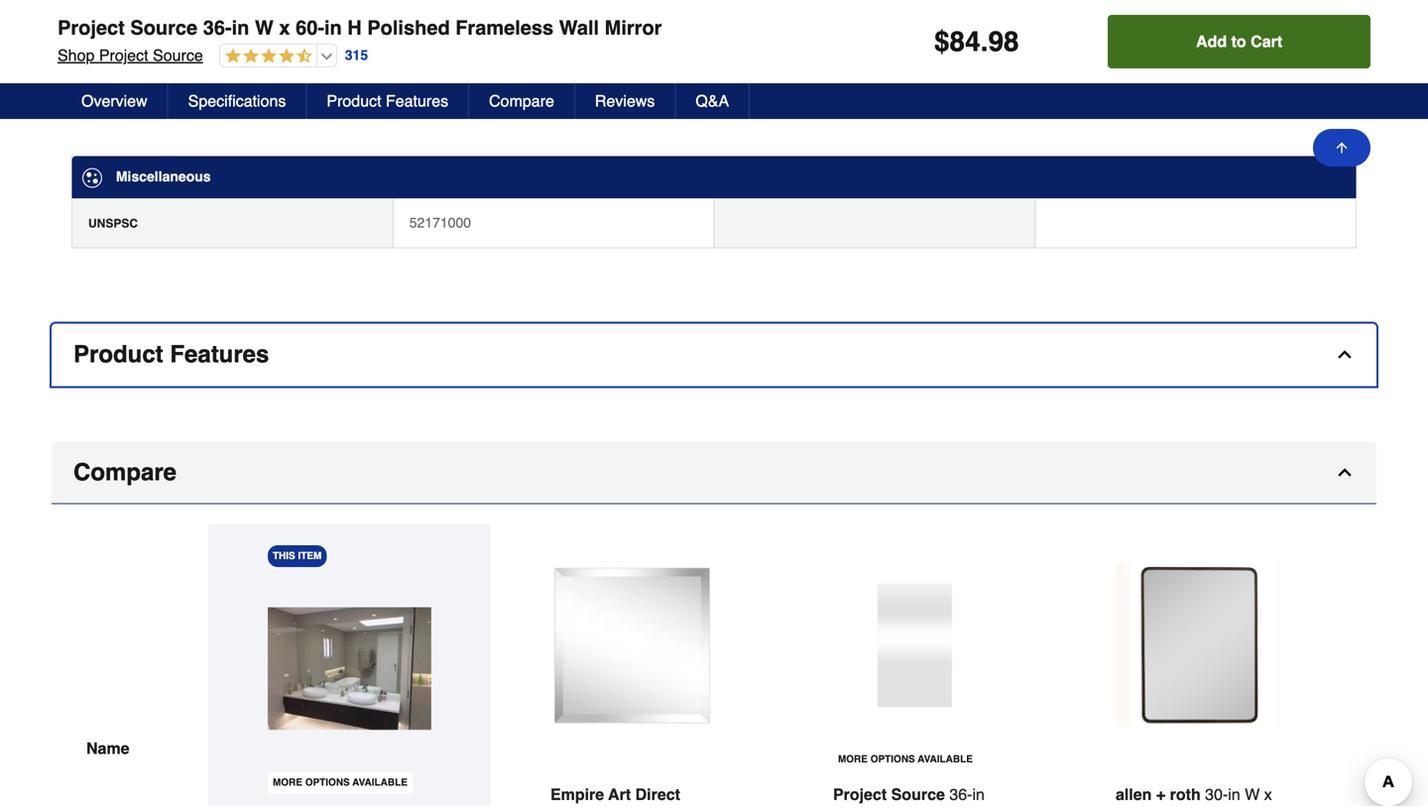 Task type: locate. For each thing, give the bounding box(es) containing it.
1 vertical spatial product
[[73, 341, 163, 368]]

0 vertical spatial more options available
[[838, 754, 973, 765]]

add
[[1196, 32, 1227, 51]]

this
[[273, 550, 295, 562]]

2 horizontal spatial w
[[1245, 786, 1260, 804]]

w
[[255, 16, 274, 39], [1245, 786, 1260, 804], [833, 805, 848, 807]]

1 vertical spatial 60-
[[865, 805, 888, 807]]

0 horizontal spatial 36-
[[203, 16, 232, 39]]

36- right the project source
[[950, 786, 973, 804]]

add to cart
[[1196, 32, 1283, 51]]

0 horizontal spatial w
[[255, 16, 274, 39]]

1 vertical spatial w
[[1245, 786, 1260, 804]]

0 vertical spatial project
[[58, 16, 125, 39]]

reviews
[[595, 92, 655, 110]]

0 vertical spatial options
[[871, 754, 915, 765]]

more options available
[[838, 754, 973, 765], [273, 777, 408, 789]]

shop
[[58, 46, 95, 64]]

0 horizontal spatial features
[[170, 341, 269, 368]]

1 vertical spatial more
[[273, 777, 303, 789]]

84
[[950, 26, 981, 58]]

w inside the "30-in w x 40-in h dark bronz"
[[1245, 786, 1260, 804]]

1 horizontal spatial 60-
[[865, 805, 888, 807]]

1 vertical spatial more options available cell
[[268, 772, 413, 793]]

w right 30-
[[1245, 786, 1260, 804]]

specifications
[[188, 92, 286, 110]]

2 vertical spatial w
[[833, 805, 848, 807]]

w up 4.5 stars image
[[255, 16, 274, 39]]

1 vertical spatial options
[[305, 777, 350, 789]]

2 vertical spatial project
[[833, 786, 887, 804]]

1 horizontal spatial more options available cell
[[833, 749, 978, 770]]

1 horizontal spatial features
[[386, 92, 449, 110]]

x
[[279, 16, 290, 39], [1265, 786, 1273, 804], [853, 805, 861, 807]]

compare button
[[469, 83, 575, 119], [52, 442, 1377, 504]]

x down the project source
[[853, 805, 861, 807]]

x right 30-
[[1265, 786, 1273, 804]]

unspsc
[[88, 217, 138, 231]]

2 horizontal spatial x
[[1265, 786, 1273, 804]]

1 vertical spatial compare
[[73, 459, 177, 486]]

0 horizontal spatial product features
[[73, 341, 269, 368]]

2 vertical spatial source
[[891, 786, 945, 804]]

product
[[327, 92, 381, 110], [73, 341, 163, 368]]

h inside 36-in w x 60-in h silve
[[905, 805, 916, 807]]

x for 36-in w x 60-in h silve
[[853, 805, 861, 807]]

available
[[918, 754, 973, 765], [352, 777, 408, 789]]

0 horizontal spatial more options available cell
[[268, 772, 413, 793]]

in down the project source
[[888, 805, 900, 807]]

2 vertical spatial x
[[853, 805, 861, 807]]

60- up 4.5 stars image
[[296, 16, 324, 39]]

1 horizontal spatial more
[[838, 754, 868, 765]]

36- up 4.5 stars image
[[203, 16, 232, 39]]

x inside 36-in w x 60-in h silve
[[853, 805, 861, 807]]

0 vertical spatial w
[[255, 16, 274, 39]]

1 horizontal spatial w
[[833, 805, 848, 807]]

more options available for more options available cell to the top
[[838, 754, 973, 765]]

0 vertical spatial compare
[[489, 92, 554, 110]]

60- down the project source
[[865, 805, 888, 807]]

0 vertical spatial available
[[918, 754, 973, 765]]

0 horizontal spatial h
[[348, 16, 362, 39]]

options
[[871, 754, 915, 765], [305, 777, 350, 789]]

options for more options available cell to the top
[[871, 754, 915, 765]]

1 vertical spatial more options available
[[273, 777, 408, 789]]

1 horizontal spatial x
[[853, 805, 861, 807]]

empire art direct
[[551, 786, 680, 804]]

+
[[1157, 786, 1166, 804]]

h for 36-in w x 60-in h silve
[[905, 805, 916, 807]]

1 vertical spatial 36-
[[950, 786, 973, 804]]

in right roth
[[1228, 786, 1241, 804]]

x up 4.5 stars image
[[279, 16, 290, 39]]

0 vertical spatial source
[[130, 16, 198, 39]]

in
[[232, 16, 249, 39], [324, 16, 342, 39], [973, 786, 985, 804], [1228, 786, 1241, 804], [888, 805, 900, 807], [1139, 805, 1151, 807]]

h down the project source
[[905, 805, 916, 807]]

project source 36-in w x 60-in h polished frameless wall mirror image
[[268, 587, 431, 751]]

4.5 stars image
[[220, 48, 312, 66]]

name
[[86, 739, 130, 758]]

0 vertical spatial x
[[279, 16, 290, 39]]

0 vertical spatial features
[[386, 92, 449, 110]]

36-
[[203, 16, 232, 39], [950, 786, 973, 804]]

30-
[[1205, 786, 1228, 804]]

features
[[386, 92, 449, 110], [170, 341, 269, 368]]

arrow up image
[[1334, 140, 1350, 156]]

36-in w x 60-in h silve
[[833, 786, 992, 807]]

h down the +
[[1156, 805, 1167, 807]]

x for 30-in w x 40-in h dark bronz
[[1265, 786, 1273, 804]]

w inside 36-in w x 60-in h silve
[[833, 805, 848, 807]]

project
[[58, 16, 125, 39], [99, 46, 148, 64], [833, 786, 887, 804]]

in right the project source
[[973, 786, 985, 804]]

98
[[989, 26, 1019, 58]]

1 horizontal spatial more options available
[[838, 754, 973, 765]]

product features
[[327, 92, 449, 110], [73, 341, 269, 368]]

0 horizontal spatial more
[[273, 777, 303, 789]]

item
[[298, 550, 322, 562]]

allen + roth
[[1116, 786, 1201, 804]]

more
[[838, 754, 868, 765], [273, 777, 303, 789]]

0 horizontal spatial x
[[279, 16, 290, 39]]

0 vertical spatial product features
[[327, 92, 449, 110]]

empire art direct wall mirror 24-in w x 24-in h square clear beveled frameless wall mirror image
[[551, 564, 714, 728]]

0 vertical spatial 60-
[[296, 16, 324, 39]]

0 vertical spatial product features button
[[307, 83, 469, 119]]

1 vertical spatial x
[[1265, 786, 1273, 804]]

1 vertical spatial available
[[352, 777, 408, 789]]

frameless
[[456, 16, 554, 39]]

source for project source
[[891, 786, 945, 804]]

project for project source 36-in w x 60-in h polished frameless wall mirror
[[58, 16, 125, 39]]

1 horizontal spatial product features
[[327, 92, 449, 110]]

0 horizontal spatial 60-
[[296, 16, 324, 39]]

0 horizontal spatial compare
[[73, 459, 177, 486]]

certifications
[[116, 37, 205, 52]]

product features for product features 'button' to the bottom
[[73, 341, 269, 368]]

h up 315
[[348, 16, 362, 39]]

65
[[203, 84, 216, 98]]

more options available cell
[[833, 749, 978, 770], [268, 772, 413, 793]]

2 horizontal spatial h
[[1156, 805, 1167, 807]]

0 horizontal spatial options
[[305, 777, 350, 789]]

compare
[[489, 92, 554, 110], [73, 459, 177, 486]]

h inside the "30-in w x 40-in h dark bronz"
[[1156, 805, 1167, 807]]

q&a
[[696, 92, 729, 110]]

x inside the "30-in w x 40-in h dark bronz"
[[1265, 786, 1273, 804]]

compare for bottom compare button
[[73, 459, 177, 486]]

project source 36-in w x 60-in h polished frameless wall mirror
[[58, 16, 662, 39]]

60- inside 36-in w x 60-in h silve
[[865, 805, 888, 807]]

h
[[348, 16, 362, 39], [905, 805, 916, 807], [1156, 805, 1167, 807]]

wall
[[559, 16, 599, 39]]

$
[[934, 26, 950, 58]]

art
[[608, 786, 631, 804]]

1 horizontal spatial h
[[905, 805, 916, 807]]

overview
[[81, 92, 147, 110]]

1 horizontal spatial options
[[871, 754, 915, 765]]

w down the project source
[[833, 805, 848, 807]]

0 horizontal spatial more options available
[[273, 777, 408, 789]]

polished
[[367, 16, 450, 39]]

1 horizontal spatial compare
[[489, 92, 554, 110]]

source for project source 36-in w x 60-in h polished frameless wall mirror
[[130, 16, 198, 39]]

60-
[[296, 16, 324, 39], [865, 805, 888, 807]]

1 horizontal spatial 36-
[[950, 786, 973, 804]]

1 horizontal spatial product
[[327, 92, 381, 110]]

source
[[130, 16, 198, 39], [153, 46, 203, 64], [891, 786, 945, 804]]

1 vertical spatial product features
[[73, 341, 269, 368]]

product features button
[[307, 83, 469, 119], [52, 324, 1377, 386]]



Task type: vqa. For each thing, say whether or not it's contained in the screenshot.
n. baton rouge lowe'... button at the left top of the page
no



Task type: describe. For each thing, give the bounding box(es) containing it.
residents:
[[108, 84, 169, 98]]

empire
[[551, 786, 604, 804]]

q&a button
[[676, 83, 750, 119]]

cart
[[1251, 32, 1283, 51]]

shop project source
[[58, 46, 203, 64]]

mirror
[[605, 16, 662, 39]]

to
[[1232, 32, 1247, 51]]

this item
[[273, 550, 322, 562]]

no
[[409, 82, 427, 98]]

overview button
[[62, 83, 168, 119]]

chevron up image
[[1335, 463, 1355, 482]]

in left polished
[[324, 16, 342, 39]]

1 horizontal spatial available
[[918, 754, 973, 765]]

1 vertical spatial source
[[153, 46, 203, 64]]

specifications button
[[168, 83, 307, 119]]

36- inside 36-in w x 60-in h silve
[[950, 786, 973, 804]]

1 vertical spatial product features button
[[52, 324, 1377, 386]]

warning(s)
[[219, 84, 281, 98]]

315
[[345, 47, 368, 63]]

compare for compare button to the top
[[489, 92, 554, 110]]

$ 84 . 98
[[934, 26, 1019, 58]]

0 vertical spatial product
[[327, 92, 381, 110]]

prop
[[173, 84, 200, 98]]

chevron up image
[[1335, 345, 1355, 364]]

product features for topmost product features 'button'
[[327, 92, 449, 110]]

in up 4.5 stars image
[[232, 16, 249, 39]]

0 horizontal spatial available
[[352, 777, 408, 789]]

0 vertical spatial more options available cell
[[833, 749, 978, 770]]

allen
[[1116, 786, 1152, 804]]

dark
[[1172, 805, 1205, 807]]

30-in w x 40-in h dark bronz
[[1116, 786, 1273, 807]]

in down allen on the bottom of the page
[[1139, 805, 1151, 807]]

project source 36-in w x 60-in h silver polished frameless full length wall mirror image
[[833, 564, 997, 728]]

ca residents: prop 65 warning(s)
[[88, 84, 281, 98]]

add to cart button
[[1108, 15, 1371, 68]]

roth
[[1170, 786, 1201, 804]]

project for project source
[[833, 786, 887, 804]]

h for 30-in w x 40-in h dark bronz
[[1156, 805, 1167, 807]]

0 vertical spatial more
[[838, 754, 868, 765]]

reviews button
[[575, 83, 676, 119]]

direct
[[635, 786, 680, 804]]

project source
[[833, 786, 945, 804]]

w for 36-in w x 60-in h silve
[[833, 805, 848, 807]]

1 vertical spatial project
[[99, 46, 148, 64]]

w for 30-in w x 40-in h dark bronz
[[1245, 786, 1260, 804]]

1 vertical spatial features
[[170, 341, 269, 368]]

0 vertical spatial 36-
[[203, 16, 232, 39]]

miscellaneous
[[116, 169, 211, 185]]

0 vertical spatial compare button
[[469, 83, 575, 119]]

52171000
[[409, 215, 471, 231]]

.
[[981, 26, 989, 58]]

ca
[[88, 84, 105, 98]]

more options available for left more options available cell
[[273, 777, 408, 789]]

options for left more options available cell
[[305, 777, 350, 789]]

empire art direct link
[[551, 786, 700, 807]]

40-
[[1116, 805, 1139, 807]]

1 vertical spatial compare button
[[52, 442, 1377, 504]]

0 horizontal spatial product
[[73, 341, 163, 368]]

allen + roth 30-in w x 40-in h dark bronze with gold highlights framed wall mirror image
[[1116, 564, 1280, 728]]



